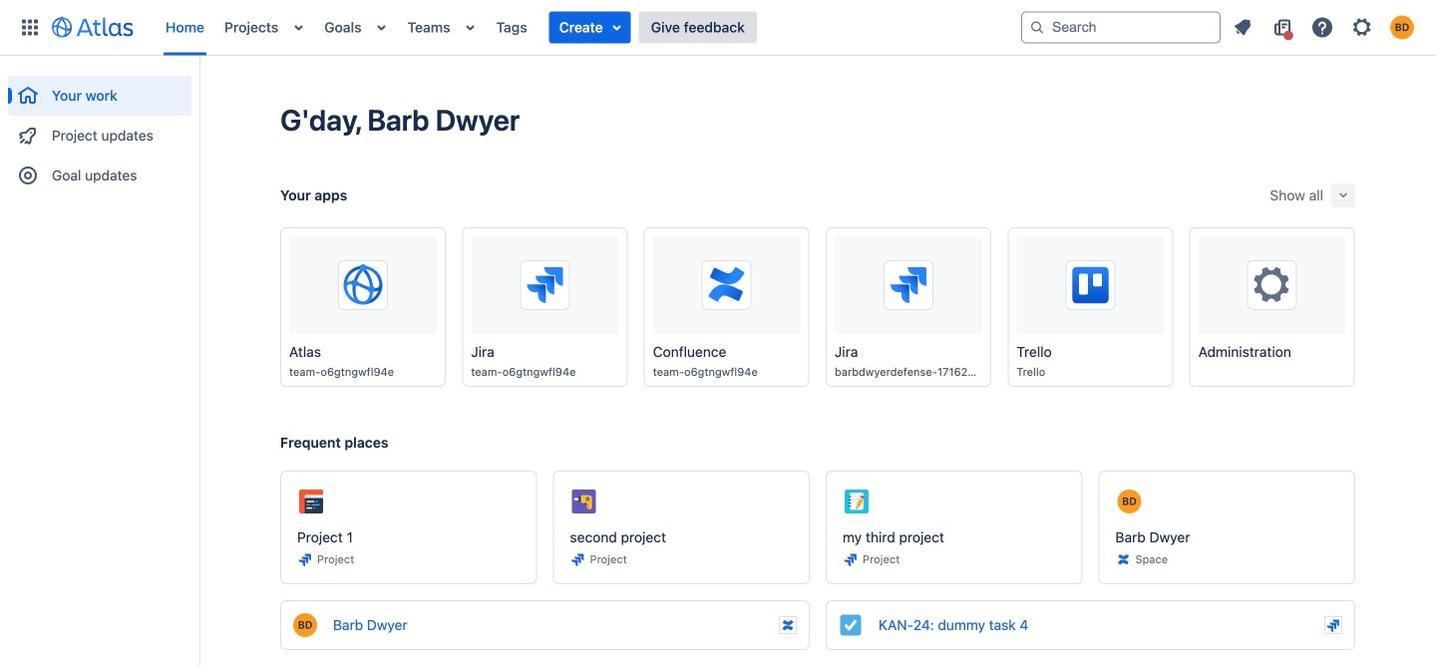 Task type: locate. For each thing, give the bounding box(es) containing it.
banner
[[0, 0, 1437, 56]]

top element
[[12, 0, 1022, 55]]

expand icon image
[[1336, 188, 1352, 204]]

None search field
[[1022, 11, 1221, 43]]

notifications image
[[1231, 15, 1255, 39]]

0 horizontal spatial jira image
[[570, 552, 586, 568]]

1 horizontal spatial jira image
[[843, 552, 859, 568]]

Search field
[[1022, 11, 1221, 43]]

list item
[[549, 11, 631, 43]]

group
[[8, 56, 192, 202]]

list
[[156, 0, 1022, 55], [1225, 11, 1425, 43]]

jira image
[[297, 552, 313, 568], [297, 552, 313, 568], [570, 552, 586, 568], [843, 552, 859, 568], [1326, 618, 1342, 634], [1326, 618, 1342, 634]]

confluence image
[[1116, 552, 1132, 568], [1116, 552, 1132, 568]]

confluence image
[[780, 618, 796, 634], [780, 618, 796, 634]]

settings image
[[1351, 15, 1375, 39], [1249, 261, 1297, 309]]

help image
[[1311, 15, 1335, 39]]

jira image
[[570, 552, 586, 568], [843, 552, 859, 568]]

1 vertical spatial settings image
[[1249, 261, 1297, 309]]

1 jira image from the left
[[570, 552, 586, 568]]

0 vertical spatial settings image
[[1351, 15, 1375, 39]]



Task type: describe. For each thing, give the bounding box(es) containing it.
1 horizontal spatial list
[[1225, 11, 1425, 43]]

0 horizontal spatial list
[[156, 0, 1022, 55]]

list item inside top "element"
[[549, 11, 631, 43]]

account image
[[1391, 15, 1415, 39]]

2 jira image from the left
[[843, 552, 859, 568]]

0 horizontal spatial settings image
[[1249, 261, 1297, 309]]

search image
[[1030, 19, 1046, 35]]

switch to... image
[[18, 15, 42, 39]]

1 horizontal spatial settings image
[[1351, 15, 1375, 39]]



Task type: vqa. For each thing, say whether or not it's contained in the screenshot.
search Image
yes



